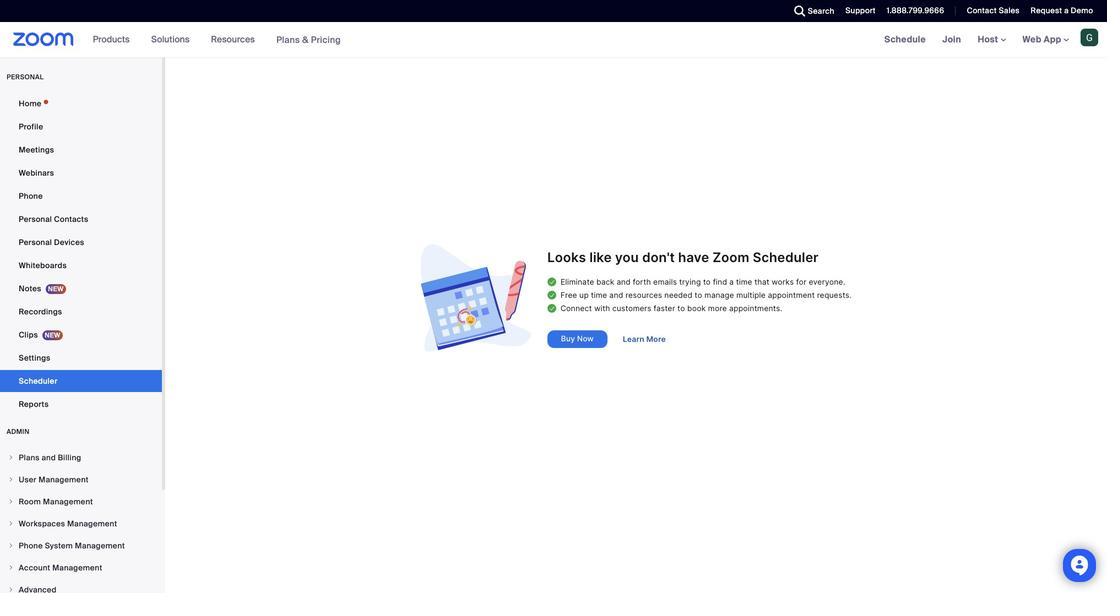 Task type: vqa. For each thing, say whether or not it's contained in the screenshot.
3rd right icon from the bottom of the Admin Menu menu
yes



Task type: describe. For each thing, give the bounding box(es) containing it.
personal devices link
[[0, 232, 162, 254]]

search button
[[786, 0, 838, 22]]

recordings
[[19, 307, 62, 317]]

reports link
[[0, 394, 162, 416]]

meetings link
[[0, 139, 162, 161]]

clips
[[19, 330, 38, 340]]

workspaces
[[19, 519, 65, 529]]

notes link
[[0, 278, 162, 300]]

notes
[[19, 284, 41, 294]]

scheduler
[[19, 376, 58, 386]]

management for workspaces management
[[67, 519, 117, 529]]

host
[[978, 34, 1001, 45]]

1.888.799.9666
[[887, 6, 945, 15]]

schedule
[[885, 34, 927, 45]]

user
[[19, 475, 37, 485]]

host button
[[978, 34, 1007, 45]]

5 right image from the top
[[8, 587, 14, 594]]

user management menu item
[[0, 470, 162, 491]]

resources
[[211, 34, 255, 45]]

reports
[[19, 400, 49, 410]]

room management
[[19, 497, 93, 507]]

plans & pricing
[[277, 34, 341, 45]]

right image for phone system management
[[8, 543, 14, 550]]

whiteboards
[[19, 261, 67, 271]]

room management menu item
[[0, 492, 162, 513]]

phone for phone system management
[[19, 541, 43, 551]]

workspaces management
[[19, 519, 117, 529]]

personal for personal contacts
[[19, 214, 52, 224]]

solutions button
[[151, 22, 195, 57]]

plans for plans and billing
[[19, 453, 40, 463]]

right image for room management
[[8, 499, 14, 505]]

plans and billing menu item
[[0, 448, 162, 469]]

meetings navigation
[[877, 22, 1108, 58]]

products
[[93, 34, 130, 45]]

recordings link
[[0, 301, 162, 323]]

profile picture image
[[1081, 29, 1099, 46]]

management for room management
[[43, 497, 93, 507]]

schedule link
[[877, 22, 935, 57]]

join
[[943, 34, 962, 45]]

product information navigation
[[85, 22, 349, 58]]

clips link
[[0, 324, 162, 346]]

admin
[[7, 428, 30, 437]]

meetings
[[19, 145, 54, 155]]

right image for plans
[[8, 455, 14, 461]]

phone link
[[0, 185, 162, 207]]

request a demo
[[1032, 6, 1094, 15]]

personal for personal devices
[[19, 238, 52, 247]]

workspaces management menu item
[[0, 514, 162, 535]]

profile link
[[0, 116, 162, 138]]

pricing
[[311, 34, 341, 45]]



Task type: locate. For each thing, give the bounding box(es) containing it.
right image down admin
[[8, 455, 14, 461]]

2 right image from the top
[[8, 499, 14, 505]]

settings
[[19, 353, 50, 363]]

plans left &
[[277, 34, 300, 45]]

plans & pricing link
[[277, 34, 341, 45], [277, 34, 341, 45]]

a
[[1065, 6, 1070, 15]]

plans left and on the left of page
[[19, 453, 40, 463]]

phone system management menu item
[[0, 536, 162, 557]]

web app
[[1023, 34, 1062, 45]]

management down billing
[[39, 475, 89, 485]]

right image
[[8, 455, 14, 461], [8, 521, 14, 528]]

contacts
[[54, 214, 88, 224]]

1 vertical spatial plans
[[19, 453, 40, 463]]

support
[[846, 6, 876, 15]]

plans inside product information navigation
[[277, 34, 300, 45]]

webinars
[[19, 168, 54, 178]]

right image inside the account management menu item
[[8, 565, 14, 572]]

phone system management
[[19, 541, 125, 551]]

home link
[[0, 93, 162, 115]]

right image inside user management menu item
[[8, 477, 14, 483]]

and
[[42, 453, 56, 463]]

billing
[[58, 453, 81, 463]]

banner
[[0, 22, 1108, 58]]

2 right image from the top
[[8, 521, 14, 528]]

right image for workspaces
[[8, 521, 14, 528]]

account management menu item
[[0, 558, 162, 579]]

management inside room management "menu item"
[[43, 497, 93, 507]]

personal
[[7, 73, 44, 82]]

right image
[[8, 477, 14, 483], [8, 499, 14, 505], [8, 543, 14, 550], [8, 565, 14, 572], [8, 587, 14, 594]]

1 right image from the top
[[8, 477, 14, 483]]

personal contacts link
[[0, 208, 162, 230]]

personal devices
[[19, 238, 84, 247]]

account management
[[19, 563, 102, 573]]

personal contacts
[[19, 214, 88, 224]]

app
[[1045, 34, 1062, 45]]

right image inside workspaces management menu item
[[8, 521, 14, 528]]

whiteboards link
[[0, 255, 162, 277]]

demo
[[1072, 6, 1094, 15]]

banner containing products
[[0, 22, 1108, 58]]

search
[[808, 6, 835, 16]]

zoom logo image
[[13, 33, 74, 46]]

2 personal from the top
[[19, 238, 52, 247]]

contact
[[968, 6, 998, 15]]

management
[[39, 475, 89, 485], [43, 497, 93, 507], [67, 519, 117, 529], [75, 541, 125, 551], [52, 563, 102, 573]]

1 phone from the top
[[19, 191, 43, 201]]

phone inside menu item
[[19, 541, 43, 551]]

phone up account at bottom
[[19, 541, 43, 551]]

personal
[[19, 214, 52, 224], [19, 238, 52, 247]]

settings link
[[0, 347, 162, 369]]

user management
[[19, 475, 89, 485]]

solutions
[[151, 34, 190, 45]]

management down room management "menu item"
[[67, 519, 117, 529]]

management inside user management menu item
[[39, 475, 89, 485]]

1 vertical spatial right image
[[8, 521, 14, 528]]

right image inside plans and billing menu item
[[8, 455, 14, 461]]

devices
[[54, 238, 84, 247]]

right image left workspaces
[[8, 521, 14, 528]]

1.888.799.9666 button
[[879, 0, 948, 22], [887, 6, 945, 15]]

personal menu menu
[[0, 93, 162, 417]]

1 vertical spatial phone
[[19, 541, 43, 551]]

management inside phone system management menu item
[[75, 541, 125, 551]]

right image inside room management "menu item"
[[8, 499, 14, 505]]

right image for user management
[[8, 477, 14, 483]]

management inside the account management menu item
[[52, 563, 102, 573]]

plans for plans & pricing
[[277, 34, 300, 45]]

admin menu menu
[[0, 448, 162, 594]]

room
[[19, 497, 41, 507]]

phone for phone
[[19, 191, 43, 201]]

management inside workspaces management menu item
[[67, 519, 117, 529]]

plans and billing
[[19, 453, 81, 463]]

management down phone system management menu item
[[52, 563, 102, 573]]

scheduler link
[[0, 370, 162, 392]]

profile
[[19, 122, 43, 132]]

request
[[1032, 6, 1063, 15]]

&
[[302, 34, 309, 45]]

join link
[[935, 22, 970, 57]]

management for account management
[[52, 563, 102, 573]]

right image for account management
[[8, 565, 14, 572]]

personal up whiteboards
[[19, 238, 52, 247]]

1 right image from the top
[[8, 455, 14, 461]]

contact sales link
[[959, 0, 1023, 22], [968, 6, 1020, 15]]

webinars link
[[0, 162, 162, 184]]

management down workspaces management menu item
[[75, 541, 125, 551]]

personal up personal devices
[[19, 214, 52, 224]]

1 horizontal spatial plans
[[277, 34, 300, 45]]

web
[[1023, 34, 1042, 45]]

2 phone from the top
[[19, 541, 43, 551]]

web app button
[[1023, 34, 1070, 45]]

account
[[19, 563, 50, 573]]

0 horizontal spatial plans
[[19, 453, 40, 463]]

phone
[[19, 191, 43, 201], [19, 541, 43, 551]]

management up workspaces management
[[43, 497, 93, 507]]

support link
[[838, 0, 879, 22], [846, 6, 876, 15]]

management for user management
[[39, 475, 89, 485]]

1 personal from the top
[[19, 214, 52, 224]]

4 right image from the top
[[8, 565, 14, 572]]

resources button
[[211, 22, 260, 57]]

products button
[[93, 22, 135, 57]]

menu item
[[0, 580, 162, 594]]

3 right image from the top
[[8, 543, 14, 550]]

phone inside the personal menu menu
[[19, 191, 43, 201]]

system
[[45, 541, 73, 551]]

sales
[[1000, 6, 1020, 15]]

0 vertical spatial personal
[[19, 214, 52, 224]]

1 vertical spatial personal
[[19, 238, 52, 247]]

contact sales
[[968, 6, 1020, 15]]

plans
[[277, 34, 300, 45], [19, 453, 40, 463]]

0 vertical spatial right image
[[8, 455, 14, 461]]

phone down webinars
[[19, 191, 43, 201]]

plans inside plans and billing menu item
[[19, 453, 40, 463]]

home
[[19, 99, 41, 109]]

0 vertical spatial phone
[[19, 191, 43, 201]]

request a demo link
[[1023, 0, 1108, 22], [1032, 6, 1094, 15]]

0 vertical spatial plans
[[277, 34, 300, 45]]

right image inside phone system management menu item
[[8, 543, 14, 550]]



